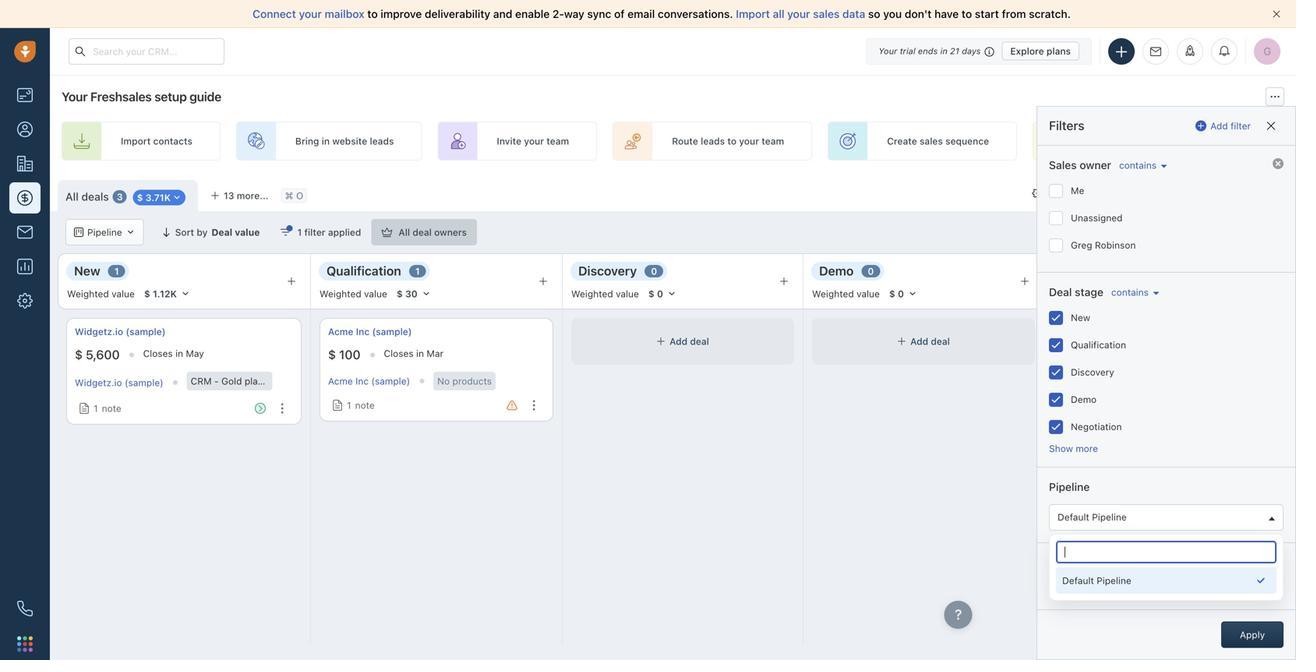 Task type: vqa. For each thing, say whether or not it's contained in the screenshot.
month
no



Task type: locate. For each thing, give the bounding box(es) containing it.
0 horizontal spatial import
[[121, 136, 151, 147]]

1 horizontal spatial qualification
[[1071, 340, 1127, 350]]

0 vertical spatial widgetz.io
[[75, 326, 123, 337]]

$ 0
[[649, 288, 663, 299], [890, 288, 904, 299]]

default inside 'option'
[[1063, 575, 1094, 586]]

to
[[367, 7, 378, 20], [962, 7, 972, 20], [728, 136, 737, 147]]

0 horizontal spatial add
[[670, 336, 688, 347]]

sync
[[587, 7, 612, 20]]

1 vertical spatial your
[[62, 89, 88, 104]]

1 horizontal spatial deal
[[690, 336, 709, 347]]

0 vertical spatial acme inc (sample)
[[328, 326, 412, 337]]

new down the pipeline popup button
[[74, 264, 100, 278]]

sales right create
[[920, 136, 943, 147]]

note
[[355, 400, 375, 411], [102, 403, 121, 414]]

demo
[[819, 264, 854, 278], [1071, 394, 1097, 405]]

2 horizontal spatial deal
[[931, 336, 950, 347]]

1 $ 0 button from the left
[[642, 285, 684, 303]]

in left may
[[175, 348, 183, 359]]

1 horizontal spatial $ 0 button
[[882, 285, 925, 303]]

1 $ 0 from the left
[[649, 288, 663, 299]]

filter inside button
[[304, 227, 326, 238]]

1 acme inc (sample) link from the top
[[328, 325, 412, 338]]

30
[[405, 288, 418, 299]]

weighted value for discovery
[[571, 288, 639, 299]]

default pipeline inside 'option'
[[1063, 575, 1132, 586]]

$ 100
[[328, 347, 361, 362]]

website
[[332, 136, 367, 147]]

your right up
[[1124, 136, 1144, 147]]

(sample) down closes in may
[[125, 377, 163, 388]]

1 horizontal spatial import
[[736, 7, 770, 20]]

more...
[[237, 190, 269, 201]]

1 vertical spatial widgetz.io (sample) link
[[75, 377, 163, 388]]

sales
[[813, 7, 840, 20], [920, 136, 943, 147], [1147, 136, 1170, 147]]

negotiation
[[1071, 421, 1122, 432]]

in for bring in website leads
[[322, 136, 330, 147]]

$ inside dropdown button
[[137, 192, 143, 203]]

value for discovery
[[616, 288, 639, 299]]

acme up $ 100
[[328, 326, 354, 337]]

pipeline
[[1172, 136, 1208, 147]]

enable
[[515, 7, 550, 20]]

widgetz.io up $ 5,600
[[75, 326, 123, 337]]

new
[[74, 264, 100, 278], [1071, 312, 1091, 323]]

0 vertical spatial qualification
[[327, 264, 401, 278]]

closes
[[143, 348, 173, 359], [384, 348, 414, 359]]

acme inc (sample)
[[328, 326, 412, 337], [328, 376, 410, 387]]

to right the "route"
[[728, 136, 737, 147]]

$ 0 button for demo
[[882, 285, 925, 303]]

acme inc (sample) link up 100
[[328, 325, 412, 338]]

2 $ 0 from the left
[[890, 288, 904, 299]]

1 horizontal spatial all
[[399, 227, 410, 238]]

acme inc (sample) up 100
[[328, 326, 412, 337]]

0 vertical spatial default pipeline
[[1058, 512, 1127, 523]]

2 horizontal spatial to
[[962, 7, 972, 20]]

1 vertical spatial new
[[1071, 312, 1091, 323]]

0 horizontal spatial closes
[[143, 348, 173, 359]]

0 vertical spatial inc
[[356, 326, 370, 337]]

1 vertical spatial acme
[[328, 376, 353, 387]]

None search field
[[1056, 541, 1277, 564]]

sales left pipeline
[[1147, 136, 1170, 147]]

greg
[[1071, 240, 1093, 251]]

inc
[[356, 326, 370, 337], [356, 376, 369, 387]]

acme inc (sample) link down 100
[[328, 376, 410, 387]]

(sample) up closes in may
[[126, 326, 166, 337]]

greg robinson
[[1071, 240, 1136, 251]]

1 horizontal spatial $ 0
[[890, 288, 904, 299]]

import
[[736, 7, 770, 20], [121, 136, 151, 147]]

0 vertical spatial import
[[736, 7, 770, 20]]

in left the 21 at the right top
[[941, 46, 948, 56]]

explore plans
[[1011, 46, 1071, 57]]

1 vertical spatial discovery
[[1071, 367, 1115, 378]]

widgetz.io down $ 5,600
[[75, 377, 122, 388]]

default pipeline button
[[1049, 505, 1284, 531]]

leads right website
[[370, 136, 394, 147]]

contains for stage
[[1112, 287, 1149, 298]]

add for demo
[[911, 336, 929, 347]]

0 horizontal spatial discovery
[[579, 264, 637, 278]]

default
[[1058, 512, 1090, 523], [1063, 575, 1094, 586]]

container_wx8msf4aqz5i3rn1 image
[[1033, 188, 1044, 199], [172, 193, 182, 202], [126, 228, 135, 237], [332, 400, 343, 411]]

2 weighted from the left
[[320, 288, 362, 299]]

2 widgetz.io (sample) link from the top
[[75, 377, 163, 388]]

all deal owners button
[[371, 219, 477, 246]]

1 team from the left
[[547, 136, 569, 147]]

default for default pipeline list box
[[1063, 575, 1094, 586]]

and
[[493, 7, 513, 20]]

1 vertical spatial default pipeline
[[1063, 575, 1132, 586]]

in right bring
[[322, 136, 330, 147]]

note down 100
[[355, 400, 375, 411]]

0 vertical spatial widgetz.io (sample)
[[75, 326, 166, 337]]

0 horizontal spatial qualification
[[327, 264, 401, 278]]

acme inc (sample) down 100
[[328, 376, 410, 387]]

1 vertical spatial default
[[1063, 575, 1094, 586]]

0 vertical spatial your
[[879, 46, 898, 56]]

1 note down 5,600
[[94, 403, 121, 414]]

1 widgetz.io (sample) link from the top
[[75, 325, 166, 338]]

3 weighted value from the left
[[571, 288, 639, 299]]

your right all
[[788, 7, 811, 20]]

1 weighted value from the left
[[67, 288, 135, 299]]

$ 0 for discovery
[[649, 288, 663, 299]]

1 add deal from the left
[[670, 336, 709, 347]]

scratch.
[[1029, 7, 1071, 20]]

container_wx8msf4aqz5i3rn1 image right 3.71k
[[172, 193, 182, 202]]

note down 5,600
[[102, 403, 121, 414]]

1 vertical spatial import
[[121, 136, 151, 147]]

$ 0 for demo
[[890, 288, 904, 299]]

1 down $ 5,600
[[94, 403, 98, 414]]

from
[[1002, 7, 1026, 20]]

1 vertical spatial contains button
[[1108, 286, 1160, 299]]

1 horizontal spatial 1 note
[[347, 400, 375, 411]]

0 vertical spatial contains button
[[1116, 159, 1167, 172]]

0 horizontal spatial note
[[102, 403, 121, 414]]

(sample) down $ 100
[[304, 376, 343, 387]]

1 horizontal spatial filter
[[1231, 120, 1251, 131]]

widgetz.io (sample) up 5,600
[[75, 326, 166, 337]]

widgetz.io (sample) down 5,600
[[75, 377, 163, 388]]

route
[[672, 136, 698, 147]]

1 acme from the top
[[328, 326, 354, 337]]

to right mailbox
[[367, 7, 378, 20]]

stage
[[1075, 286, 1104, 299]]

0 horizontal spatial new
[[74, 264, 100, 278]]

apply button
[[1222, 622, 1284, 648]]

weighted value for new
[[67, 288, 135, 299]]

1 horizontal spatial note
[[355, 400, 375, 411]]

team
[[547, 136, 569, 147], [762, 136, 784, 147]]

sales left data
[[813, 7, 840, 20]]

(sample)
[[126, 326, 166, 337], [372, 326, 412, 337], [371, 376, 410, 387], [304, 376, 343, 387], [125, 377, 163, 388]]

your right the "route"
[[739, 136, 759, 147]]

deal left stage
[[1049, 286, 1072, 299]]

contains for owner
[[1120, 160, 1157, 171]]

acme inside acme inc (sample) "link"
[[328, 326, 354, 337]]

1 horizontal spatial leads
[[701, 136, 725, 147]]

filter
[[1231, 120, 1251, 131], [304, 227, 326, 238]]

0 vertical spatial all
[[65, 190, 79, 203]]

default inside dropdown button
[[1058, 512, 1090, 523]]

note for $ 5,600
[[102, 403, 121, 414]]

contains down set up your sales pipeline
[[1120, 160, 1157, 171]]

contains right stage
[[1112, 287, 1149, 298]]

weighted
[[67, 288, 109, 299], [320, 288, 362, 299], [571, 288, 613, 299], [812, 288, 854, 299]]

1 up the $ 30 button
[[415, 266, 420, 277]]

$ 5,600
[[75, 347, 120, 362]]

filter for 1
[[304, 227, 326, 238]]

1 horizontal spatial add
[[911, 336, 929, 347]]

improve
[[381, 7, 422, 20]]

3 weighted from the left
[[571, 288, 613, 299]]

0 vertical spatial widgetz.io (sample) link
[[75, 325, 166, 338]]

$ 0 button
[[642, 285, 684, 303], [882, 285, 925, 303]]

default for default pipeline dropdown button on the right bottom
[[1058, 512, 1090, 523]]

import left contacts
[[121, 136, 151, 147]]

closes for $ 5,600
[[143, 348, 173, 359]]

note for $ 100
[[355, 400, 375, 411]]

0 horizontal spatial deal
[[212, 227, 232, 238]]

in left 'mar'
[[416, 348, 424, 359]]

qualification down the applied
[[327, 264, 401, 278]]

in
[[941, 46, 948, 56], [322, 136, 330, 147], [175, 348, 183, 359], [416, 348, 424, 359]]

acme down $ 100
[[328, 376, 353, 387]]

Search your CRM... text field
[[69, 38, 225, 65]]

add for discovery
[[670, 336, 688, 347]]

2 weighted value from the left
[[320, 288, 387, 299]]

1 inc from the top
[[356, 326, 370, 337]]

default pipeline option
[[1056, 568, 1277, 594]]

pipeline inside popup button
[[87, 227, 122, 238]]

closes left may
[[143, 348, 173, 359]]

0 horizontal spatial add deal
[[670, 336, 709, 347]]

no
[[438, 376, 450, 387]]

1 note down 100
[[347, 400, 375, 411]]

1 widgetz.io (sample) from the top
[[75, 326, 166, 337]]

connect
[[253, 7, 296, 20]]

new down "deal stage"
[[1071, 312, 1091, 323]]

0 vertical spatial new
[[74, 264, 100, 278]]

widgetz.io (sample)
[[75, 326, 166, 337], [75, 377, 163, 388]]

contains button down set up your sales pipeline
[[1116, 159, 1167, 172]]

1 horizontal spatial new
[[1071, 312, 1091, 323]]

container_wx8msf4aqz5i3rn1 image left settings
[[1033, 188, 1044, 199]]

$ 3.71k
[[137, 192, 171, 203]]

conversations.
[[658, 7, 733, 20]]

0 vertical spatial acme inc (sample) link
[[328, 325, 412, 338]]

1 vertical spatial widgetz.io
[[75, 377, 122, 388]]

5,600
[[86, 347, 120, 362]]

qualification down stage
[[1071, 340, 1127, 350]]

0 horizontal spatial $ 0
[[649, 288, 663, 299]]

inc up 100
[[356, 326, 370, 337]]

contains button
[[1116, 159, 1167, 172], [1108, 286, 1160, 299]]

plan
[[245, 376, 263, 387]]

3
[[117, 191, 123, 202]]

0 vertical spatial demo
[[819, 264, 854, 278]]

$ 30
[[397, 288, 418, 299]]

2 closes from the left
[[384, 348, 414, 359]]

$ 0 button for discovery
[[642, 285, 684, 303]]

1 vertical spatial contains
[[1112, 287, 1149, 298]]

your right invite
[[524, 136, 544, 147]]

o
[[296, 190, 303, 201]]

1 down the pipeline popup button
[[114, 266, 119, 277]]

0 horizontal spatial $ 0 button
[[642, 285, 684, 303]]

0 vertical spatial default
[[1058, 512, 1090, 523]]

0
[[651, 266, 657, 277], [868, 266, 874, 277], [657, 288, 663, 299], [898, 288, 904, 299]]

2 horizontal spatial add
[[1211, 120, 1228, 131]]

add deal for demo
[[911, 336, 950, 347]]

create sales sequence
[[887, 136, 990, 147]]

4 weighted from the left
[[812, 288, 854, 299]]

all left deals at top left
[[65, 190, 79, 203]]

1 vertical spatial all
[[399, 227, 410, 238]]

container_wx8msf4aqz5i3rn1 image inside $ 3.71k button
[[172, 193, 182, 202]]

widgetz.io (sample) link down 5,600
[[75, 377, 163, 388]]

crm - gold plan monthly (sample)
[[191, 376, 343, 387]]

mar
[[427, 348, 444, 359]]

container_wx8msf4aqz5i3rn1 image down $ 3.71k button
[[126, 228, 135, 237]]

bring in website leads
[[295, 136, 394, 147]]

0 horizontal spatial your
[[62, 89, 88, 104]]

your for your trial ends in 21 days
[[879, 46, 898, 56]]

1 vertical spatial widgetz.io (sample)
[[75, 377, 163, 388]]

1 vertical spatial acme inc (sample) link
[[328, 376, 410, 387]]

settings button
[[1025, 180, 1093, 207]]

0 vertical spatial deal
[[212, 227, 232, 238]]

freshsales
[[90, 89, 152, 104]]

0 vertical spatial acme
[[328, 326, 354, 337]]

deal inside button
[[413, 227, 432, 238]]

all left owners
[[399, 227, 410, 238]]

1 horizontal spatial team
[[762, 136, 784, 147]]

1 vertical spatial filter
[[304, 227, 326, 238]]

deal right by
[[212, 227, 232, 238]]

0 horizontal spatial deal
[[413, 227, 432, 238]]

sales
[[1049, 159, 1077, 172]]

0 horizontal spatial 1 note
[[94, 403, 121, 414]]

1 horizontal spatial add deal
[[911, 336, 950, 347]]

send email image
[[1151, 47, 1162, 57]]

0 horizontal spatial team
[[547, 136, 569, 147]]

contains button right stage
[[1108, 286, 1160, 299]]

$ 30 button
[[390, 285, 438, 303]]

explore plans link
[[1002, 42, 1080, 60]]

your left trial
[[879, 46, 898, 56]]

1 down o
[[297, 227, 302, 238]]

value
[[235, 227, 260, 238], [112, 288, 135, 299], [364, 288, 387, 299], [616, 288, 639, 299], [857, 288, 880, 299]]

2 add deal from the left
[[911, 336, 950, 347]]

(sample) up closes in mar
[[372, 326, 412, 337]]

0 vertical spatial filter
[[1231, 120, 1251, 131]]

pipeline
[[87, 227, 122, 238], [1049, 481, 1090, 494], [1092, 512, 1127, 523], [1097, 575, 1132, 586]]

discovery
[[579, 264, 637, 278], [1071, 367, 1115, 378]]

1 weighted from the left
[[67, 288, 109, 299]]

inc down 100
[[356, 376, 369, 387]]

route leads to your team link
[[613, 122, 813, 161]]

container_wx8msf4aqz5i3rn1 image down $ 100
[[332, 400, 343, 411]]

0 vertical spatial contains
[[1120, 160, 1157, 171]]

close image
[[1273, 10, 1281, 18]]

all inside button
[[399, 227, 410, 238]]

in inside bring in website leads link
[[322, 136, 330, 147]]

leads right the "route"
[[701, 136, 725, 147]]

1 vertical spatial deal
[[1049, 286, 1072, 299]]

1 vertical spatial demo
[[1071, 394, 1097, 405]]

0 horizontal spatial sales
[[813, 7, 840, 20]]

show more
[[1049, 443, 1099, 454]]

1 closes from the left
[[143, 348, 173, 359]]

default pipeline inside dropdown button
[[1058, 512, 1127, 523]]

1 horizontal spatial closes
[[384, 348, 414, 359]]

widgetz.io (sample) link up 5,600
[[75, 325, 166, 338]]

1 horizontal spatial demo
[[1071, 394, 1097, 405]]

in for closes in mar
[[416, 348, 424, 359]]

container_wx8msf4aqz5i3rn1 image inside 1 filter applied button
[[280, 227, 291, 238]]

1 vertical spatial acme inc (sample)
[[328, 376, 410, 387]]

1 vertical spatial inc
[[356, 376, 369, 387]]

closes left 'mar'
[[384, 348, 414, 359]]

$
[[137, 192, 143, 203], [144, 288, 150, 299], [397, 288, 403, 299], [649, 288, 655, 299], [890, 288, 896, 299], [75, 347, 83, 362], [328, 347, 336, 362]]

0 horizontal spatial all
[[65, 190, 79, 203]]

your left freshsales
[[62, 89, 88, 104]]

apply
[[1240, 630, 1266, 640]]

container_wx8msf4aqz5i3rn1 image
[[280, 227, 291, 238], [382, 227, 392, 238], [74, 228, 83, 237], [657, 337, 666, 346], [897, 337, 907, 346], [79, 403, 90, 414]]

sales owner
[[1049, 159, 1112, 172]]

to left start on the top of page
[[962, 7, 972, 20]]

create sales sequence link
[[828, 122, 1018, 161]]

import left all
[[736, 7, 770, 20]]

2 widgetz.io from the top
[[75, 377, 122, 388]]

4 weighted value from the left
[[812, 288, 880, 299]]

value for new
[[112, 288, 135, 299]]

create
[[887, 136, 917, 147]]

-
[[214, 376, 219, 387]]

0 horizontal spatial filter
[[304, 227, 326, 238]]

pipeline inside 'option'
[[1097, 575, 1132, 586]]

0 horizontal spatial demo
[[819, 264, 854, 278]]

weighted value for qualification
[[320, 288, 387, 299]]

your left mailbox
[[299, 7, 322, 20]]

2 $ 0 button from the left
[[882, 285, 925, 303]]

1 horizontal spatial your
[[879, 46, 898, 56]]

route leads to your team
[[672, 136, 784, 147]]

0 horizontal spatial leads
[[370, 136, 394, 147]]

your freshsales setup guide
[[62, 89, 221, 104]]

all deal owners
[[399, 227, 467, 238]]



Task type: describe. For each thing, give the bounding box(es) containing it.
so
[[869, 7, 881, 20]]

1 acme inc (sample) from the top
[[328, 326, 412, 337]]

setup
[[154, 89, 187, 104]]

guide
[[190, 89, 221, 104]]

freshworks switcher image
[[17, 636, 33, 652]]

by
[[197, 227, 208, 238]]

bring in website leads link
[[236, 122, 422, 161]]

$ 3.71k button
[[128, 188, 190, 206]]

$ 1.12k button
[[137, 285, 197, 303]]

filter for add
[[1231, 120, 1251, 131]]

more
[[1076, 443, 1099, 454]]

container_wx8msf4aqz5i3rn1 image inside the pipeline popup button
[[126, 228, 135, 237]]

invite
[[497, 136, 522, 147]]

1.12k
[[153, 288, 177, 299]]

import all your sales data link
[[736, 7, 869, 20]]

weighted for new
[[67, 288, 109, 299]]

days
[[962, 46, 981, 56]]

don't
[[905, 7, 932, 20]]

plans
[[1047, 46, 1071, 57]]

weighted for qualification
[[320, 288, 362, 299]]

monthly
[[266, 376, 301, 387]]

phone image
[[17, 601, 33, 617]]

2-
[[553, 7, 564, 20]]

invite your team
[[497, 136, 569, 147]]

2 leads from the left
[[701, 136, 725, 147]]

0 horizontal spatial to
[[367, 7, 378, 20]]

default pipeline for default pipeline dropdown button on the right bottom
[[1058, 512, 1127, 523]]

inc inside "link"
[[356, 326, 370, 337]]

add filter link
[[1196, 113, 1251, 138]]

owner
[[1080, 159, 1112, 172]]

applied
[[328, 227, 361, 238]]

ends
[[918, 46, 938, 56]]

connect your mailbox link
[[253, 7, 367, 20]]

default pipeline list box
[[1056, 568, 1277, 594]]

contains button for deal stage
[[1108, 286, 1160, 299]]

(sample) inside widgetz.io (sample) link
[[126, 326, 166, 337]]

weighted for demo
[[812, 288, 854, 299]]

1 leads from the left
[[370, 136, 394, 147]]

container_wx8msf4aqz5i3rn1 image inside the pipeline popup button
[[74, 228, 83, 237]]

up
[[1110, 136, 1121, 147]]

container_wx8msf4aqz5i3rn1 image inside settings popup button
[[1033, 188, 1044, 199]]

pipeline button
[[65, 219, 144, 246]]

email
[[628, 7, 655, 20]]

deals
[[81, 190, 109, 203]]

set up your sales pipeline link
[[1033, 122, 1236, 161]]

2 team from the left
[[762, 136, 784, 147]]

default pipeline for default pipeline list box
[[1063, 575, 1132, 586]]

$ 3.71k button
[[133, 190, 186, 205]]

1 note for $ 5,600
[[94, 403, 121, 414]]

deal for discovery
[[690, 336, 709, 347]]

1 horizontal spatial sales
[[920, 136, 943, 147]]

start
[[975, 7, 999, 20]]

mailbox
[[325, 7, 365, 20]]

(sample) inside acme inc (sample) "link"
[[372, 326, 412, 337]]

1 inside 1 filter applied button
[[297, 227, 302, 238]]

1 down 100
[[347, 400, 351, 411]]

crm
[[191, 376, 212, 387]]

connect your mailbox to improve deliverability and enable 2-way sync of email conversations. import all your sales data so you don't have to start from scratch.
[[253, 7, 1071, 20]]

you
[[884, 7, 902, 20]]

container_wx8msf4aqz5i3rn1 image inside all deal owners button
[[382, 227, 392, 238]]

add deal for discovery
[[670, 336, 709, 347]]

me
[[1071, 185, 1085, 196]]

1 horizontal spatial deal
[[1049, 286, 1072, 299]]

100
[[339, 347, 361, 362]]

what's new image
[[1185, 45, 1196, 56]]

all deals link
[[65, 189, 109, 205]]

all
[[773, 7, 785, 20]]

1 horizontal spatial to
[[728, 136, 737, 147]]

13
[[224, 190, 234, 201]]

of
[[614, 7, 625, 20]]

weighted for discovery
[[571, 288, 613, 299]]

1 vertical spatial qualification
[[1071, 340, 1127, 350]]

1 horizontal spatial discovery
[[1071, 367, 1115, 378]]

contacts
[[153, 136, 193, 147]]

(sample) down closes in mar
[[371, 376, 410, 387]]

21
[[950, 46, 960, 56]]

1 widgetz.io from the top
[[75, 326, 123, 337]]

add filter
[[1211, 120, 1251, 131]]

weighted value for demo
[[812, 288, 880, 299]]

sequence
[[946, 136, 990, 147]]

closes for $ 100
[[384, 348, 414, 359]]

value for qualification
[[364, 288, 387, 299]]

data
[[843, 7, 866, 20]]

settings
[[1048, 188, 1085, 199]]

your for your freshsales setup guide
[[62, 89, 88, 104]]

import contacts link
[[62, 122, 221, 161]]

pipeline inside dropdown button
[[1092, 512, 1127, 523]]

gold
[[221, 376, 242, 387]]

2 acme from the top
[[328, 376, 353, 387]]

deal for demo
[[931, 336, 950, 347]]

no products
[[438, 376, 492, 387]]

2 acme inc (sample) link from the top
[[328, 376, 410, 387]]

all for deals
[[65, 190, 79, 203]]

all deals 3
[[65, 190, 123, 203]]

1 note for $ 100
[[347, 400, 375, 411]]

deliverability
[[425, 7, 491, 20]]

show more link
[[1049, 443, 1099, 454]]

2 acme inc (sample) from the top
[[328, 376, 410, 387]]

0 vertical spatial discovery
[[579, 264, 637, 278]]

products
[[453, 376, 492, 387]]

your trial ends in 21 days
[[879, 46, 981, 56]]

set up your sales pipeline
[[1092, 136, 1208, 147]]

in for closes in may
[[175, 348, 183, 359]]

13 more...
[[224, 190, 269, 201]]

deal stage
[[1049, 286, 1104, 299]]

1 filter applied
[[297, 227, 361, 238]]

2 widgetz.io (sample) from the top
[[75, 377, 163, 388]]

sort
[[175, 227, 194, 238]]

contains button for sales owner
[[1116, 159, 1167, 172]]

Search field
[[1212, 219, 1290, 246]]

2 horizontal spatial sales
[[1147, 136, 1170, 147]]

phone element
[[9, 593, 41, 625]]

3.71k
[[146, 192, 171, 203]]

13 more... button
[[202, 185, 277, 207]]

filters
[[1049, 118, 1085, 133]]

robinson
[[1095, 240, 1136, 251]]

closes in mar
[[384, 348, 444, 359]]

bring
[[295, 136, 319, 147]]

unassigned
[[1071, 212, 1123, 223]]

all for deal
[[399, 227, 410, 238]]

2 inc from the top
[[356, 376, 369, 387]]

value for demo
[[857, 288, 880, 299]]

may
[[186, 348, 204, 359]]

have
[[935, 7, 959, 20]]

show
[[1049, 443, 1073, 454]]



